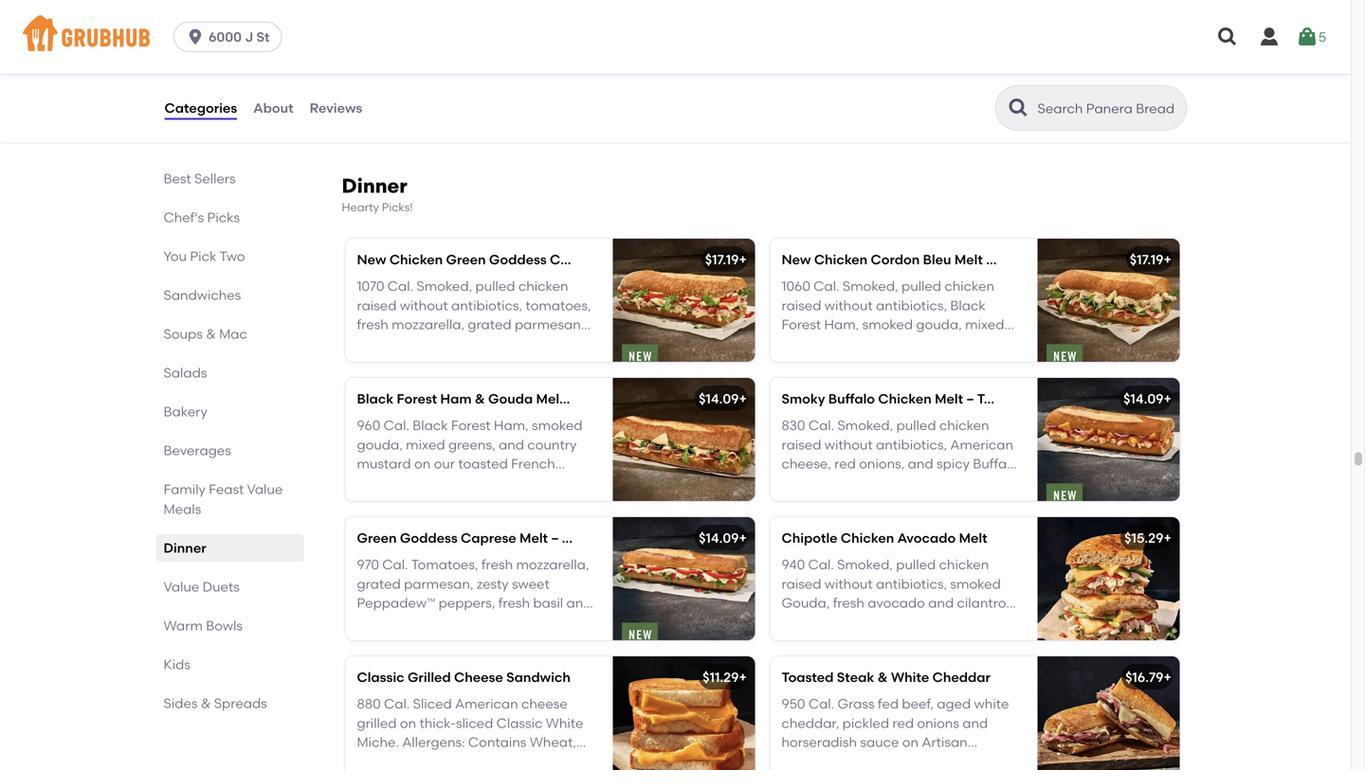 Task type: vqa. For each thing, say whether or not it's contained in the screenshot.
PURPLE RAIN
no



Task type: locate. For each thing, give the bounding box(es) containing it.
mixed
[[406, 437, 445, 453]]

40
[[357, 51, 373, 67]]

value up warm
[[164, 579, 199, 595]]

& right steak
[[878, 670, 888, 686]]

$16.79 +
[[1126, 670, 1172, 686]]

contains inside 880 cal. sliced american cheese grilled on thick-sliced classic white miche. allergens: contains wheat, milk
[[468, 735, 527, 751]]

dinner for dinner
[[164, 540, 206, 557]]

cal. for 880
[[384, 697, 410, 713]]

goddess
[[400, 530, 458, 546]]

0 vertical spatial forest
[[397, 391, 437, 407]]

cordon
[[871, 252, 920, 268]]

dinner down meals
[[164, 540, 206, 557]]

0 horizontal spatial white
[[546, 716, 584, 732]]

0 vertical spatial value
[[247, 482, 283, 498]]

chef's
[[164, 210, 204, 226]]

1 horizontal spatial classic
[[497, 716, 543, 732]]

you pick two
[[164, 248, 245, 265]]

1 horizontal spatial dinner
[[342, 174, 407, 198]]

1 vertical spatial -
[[568, 391, 573, 407]]

0 vertical spatial dinner
[[342, 174, 407, 198]]

1 vertical spatial classic
[[497, 716, 543, 732]]

allergens: inside 40 cal. freshly brewed unsweetened black iced tea. served in a half gallon container. serves 5. allergens: none
[[528, 90, 591, 106]]

1 $17.19 + from the left
[[705, 252, 747, 268]]

Search Panera Bread search field
[[1036, 100, 1181, 118]]

0 horizontal spatial black
[[357, 391, 394, 407]]

1 vertical spatial on
[[400, 716, 416, 732]]

1 vertical spatial black
[[413, 418, 448, 434]]

0 horizontal spatial value
[[164, 579, 199, 595]]

dinner
[[342, 174, 407, 198], [164, 540, 206, 557]]

egg
[[438, 495, 463, 511]]

hearty
[[342, 200, 379, 214]]

0 vertical spatial on
[[414, 456, 431, 472]]

880
[[357, 697, 381, 713]]

on inside 880 cal. sliced american cheese grilled on thick-sliced classic white miche. allergens: contains wheat, milk
[[400, 716, 416, 732]]

0 horizontal spatial forest
[[397, 391, 437, 407]]

chicken right new
[[814, 252, 868, 268]]

black forest ham & gouda melt - toasted baguette image
[[613, 378, 755, 501]]

svg image
[[1217, 26, 1239, 48], [1258, 26, 1281, 48], [186, 27, 205, 46]]

0 vertical spatial and
[[499, 437, 524, 453]]

classic down cheese
[[497, 716, 543, 732]]

half
[[529, 71, 553, 87]]

1 horizontal spatial forest
[[451, 418, 491, 434]]

wheat,
[[357, 495, 404, 511], [530, 735, 576, 751]]

cal. inside 40 cal. freshly brewed unsweetened black iced tea. served in a half gallon container. serves 5. allergens: none
[[376, 51, 402, 67]]

1 $17.19 from the left
[[705, 252, 739, 268]]

pick
[[190, 248, 217, 265]]

1 vertical spatial dinner
[[164, 540, 206, 557]]

0 vertical spatial chicken
[[814, 252, 868, 268]]

1 horizontal spatial –
[[967, 391, 974, 407]]

cal. inside 950 cal. grass fed beef, aged white cheddar, pickled red onions and horseradish sauce on artisan ciabatta. allergens: conta
[[809, 697, 835, 713]]

0 vertical spatial wheat,
[[357, 495, 404, 511]]

value right feast on the bottom left of page
[[247, 482, 283, 498]]

0 vertical spatial -
[[986, 252, 992, 268]]

0 vertical spatial –
[[967, 391, 974, 407]]

2 vertical spatial on
[[902, 735, 919, 751]]

1 horizontal spatial black
[[413, 418, 448, 434]]

950 cal. grass fed beef, aged white cheddar, pickled red onions and horseradish sauce on artisan ciabatta. allergens: conta
[[782, 697, 1009, 771]]

6000
[[209, 29, 242, 45]]

baguette
[[1107, 252, 1168, 268], [632, 391, 692, 407], [1033, 391, 1093, 407], [617, 530, 678, 546]]

2 $17.19 from the left
[[1130, 252, 1164, 268]]

best
[[164, 171, 191, 187]]

and down white
[[963, 716, 988, 732]]

forest up greens,
[[451, 418, 491, 434]]

0 horizontal spatial -
[[568, 391, 573, 407]]

5.
[[513, 90, 524, 106]]

$17.19
[[705, 252, 739, 268], [1130, 252, 1164, 268]]

$14.09
[[699, 391, 739, 407], [1124, 391, 1164, 407], [699, 530, 739, 546]]

$11.29
[[703, 670, 739, 686]]

and down the ham,
[[499, 437, 524, 453]]

1 vertical spatial wheat,
[[530, 735, 576, 751]]

miche.
[[357, 735, 399, 751]]

contains down sliced
[[468, 735, 527, 751]]

grilled
[[357, 716, 397, 732]]

melt for chicken
[[935, 391, 963, 407]]

1 horizontal spatial $17.19 +
[[1130, 252, 1172, 268]]

&
[[206, 326, 216, 342], [475, 391, 485, 407], [878, 670, 888, 686], [201, 696, 211, 712]]

black up 960
[[357, 391, 394, 407]]

meals
[[164, 502, 201, 518]]

1 horizontal spatial and
[[963, 716, 988, 732]]

+ for green goddess caprese melt – toasted baguette
[[739, 530, 747, 546]]

1 horizontal spatial value
[[247, 482, 283, 498]]

$17.19 + for new chicken green goddess caprese melt - stacked toasted baguette image
[[705, 252, 747, 268]]

classic grilled cheese sandwich
[[357, 670, 571, 686]]

greens,
[[448, 437, 496, 453]]

picks!
[[382, 200, 413, 214]]

about button
[[252, 74, 294, 142]]

0 horizontal spatial –
[[551, 530, 559, 546]]

& right sides
[[201, 696, 211, 712]]

reviews button
[[309, 74, 363, 142]]

melt
[[955, 252, 983, 268], [536, 391, 565, 407], [935, 391, 963, 407], [520, 530, 548, 546], [959, 530, 988, 546]]

wheat, down baguette. at the left bottom of page
[[357, 495, 404, 511]]

allergens: down sauce
[[847, 754, 910, 770]]

black
[[357, 391, 394, 407], [413, 418, 448, 434]]

1 vertical spatial –
[[551, 530, 559, 546]]

dinner up hearty
[[342, 174, 407, 198]]

white up beef,
[[891, 670, 930, 686]]

cal. inside 960 cal. black forest ham, smoked gouda, mixed greens, and country mustard on our toasted french baguette. allergens: contains wheat, milk, egg
[[384, 418, 410, 434]]

contains inside 960 cal. black forest ham, smoked gouda, mixed greens, and country mustard on our toasted french baguette. allergens: contains wheat, milk, egg
[[489, 475, 548, 492]]

sandwiches
[[164, 287, 241, 303]]

toasted
[[1052, 252, 1104, 268], [576, 391, 628, 407], [977, 391, 1029, 407], [562, 530, 614, 546], [782, 670, 834, 686]]

family
[[164, 482, 206, 498]]

contains
[[489, 475, 548, 492], [468, 735, 527, 751]]

two
[[220, 248, 245, 265]]

classic grilled cheese sandwich image
[[613, 657, 755, 771]]

black up mixed
[[413, 418, 448, 434]]

cal. up gouda,
[[384, 418, 410, 434]]

dinner inside the dinner hearty picks!
[[342, 174, 407, 198]]

- up smoked
[[568, 391, 573, 407]]

new chicken cordon bleu melt - stacked toasted baguette
[[782, 252, 1168, 268]]

ciabatta.
[[782, 754, 844, 770]]

horseradish
[[782, 735, 857, 751]]

steak
[[837, 670, 875, 686]]

container.
[[400, 90, 465, 106]]

1 vertical spatial contains
[[468, 735, 527, 751]]

white inside 880 cal. sliced american cheese grilled on thick-sliced classic white miche. allergens: contains wheat, milk
[[546, 716, 584, 732]]

– for caprese
[[551, 530, 559, 546]]

2 $17.19 + from the left
[[1130, 252, 1172, 268]]

1 vertical spatial forest
[[451, 418, 491, 434]]

feast
[[209, 482, 244, 498]]

cal. inside 880 cal. sliced american cheese grilled on thick-sliced classic white miche. allergens: contains wheat, milk
[[384, 697, 410, 713]]

allergens: up egg
[[423, 475, 486, 492]]

red
[[893, 716, 914, 732]]

$14.09 + for green goddess caprese melt – toasted baguette
[[699, 530, 747, 546]]

classic
[[357, 670, 405, 686], [497, 716, 543, 732]]

french
[[511, 456, 555, 472]]

wheat, down cheese
[[530, 735, 576, 751]]

pickled
[[843, 716, 889, 732]]

warm bowls
[[164, 618, 243, 634]]

forest left ham
[[397, 391, 437, 407]]

$11.29 +
[[703, 670, 747, 686]]

main navigation navigation
[[0, 0, 1351, 74]]

cal.
[[376, 51, 402, 67], [384, 418, 410, 434], [384, 697, 410, 713], [809, 697, 835, 713]]

0 horizontal spatial classic
[[357, 670, 405, 686]]

$17.19 +
[[705, 252, 747, 268], [1130, 252, 1172, 268]]

mac
[[219, 326, 247, 342]]

green goddess caprese melt – toasted baguette image
[[613, 517, 755, 641]]

1 vertical spatial and
[[963, 716, 988, 732]]

on down the red
[[902, 735, 919, 751]]

wheat, inside 960 cal. black forest ham, smoked gouda, mixed greens, and country mustard on our toasted french baguette. allergens: contains wheat, milk, egg
[[357, 495, 404, 511]]

+ for chipotle chicken avocado melt
[[1164, 530, 1172, 546]]

cal. up cheddar,
[[809, 697, 835, 713]]

green
[[357, 530, 397, 546]]

0 horizontal spatial dinner
[[164, 540, 206, 557]]

0 horizontal spatial wheat,
[[357, 495, 404, 511]]

1 vertical spatial chicken
[[878, 391, 932, 407]]

+ for new chicken cordon bleu melt - stacked toasted baguette
[[1164, 252, 1172, 268]]

in
[[503, 71, 514, 87]]

and inside 950 cal. grass fed beef, aged white cheddar, pickled red onions and horseradish sauce on artisan ciabatta. allergens: conta
[[963, 716, 988, 732]]

black inside 960 cal. black forest ham, smoked gouda, mixed greens, and country mustard on our toasted french baguette. allergens: contains wheat, milk, egg
[[413, 418, 448, 434]]

mustard
[[357, 456, 411, 472]]

chicken right buffalo
[[878, 391, 932, 407]]

allergens: inside 960 cal. black forest ham, smoked gouda, mixed greens, and country mustard on our toasted french baguette. allergens: contains wheat, milk, egg
[[423, 475, 486, 492]]

2 vertical spatial chicken
[[841, 530, 894, 546]]

you
[[164, 248, 187, 265]]

beef,
[[902, 697, 934, 713]]

chicken right chipotle
[[841, 530, 894, 546]]

smoky buffalo chicken melt – toasted baguette
[[782, 391, 1093, 407]]

0 horizontal spatial $17.19
[[705, 252, 739, 268]]

cheese
[[522, 697, 568, 713]]

and
[[499, 437, 524, 453], [963, 716, 988, 732]]

none
[[357, 109, 389, 125]]

smoky buffalo chicken melt – toasted baguette image
[[1038, 378, 1180, 501]]

0 vertical spatial white
[[891, 670, 930, 686]]

1 vertical spatial white
[[546, 716, 584, 732]]

soups & mac
[[164, 326, 247, 342]]

melt for caprese
[[520, 530, 548, 546]]

1 vertical spatial value
[[164, 579, 199, 595]]

6000 j st
[[209, 29, 270, 45]]

$14.09 for black forest ham & gouda melt - toasted baguette
[[699, 391, 739, 407]]

melt for avocado
[[959, 530, 988, 546]]

gallon
[[357, 90, 397, 106]]

0 horizontal spatial svg image
[[186, 27, 205, 46]]

$15.29
[[1125, 530, 1164, 546]]

$17.19 for new chicken cordon bleu melt - stacked toasted baguette image
[[1130, 252, 1164, 268]]

0 horizontal spatial $17.19 +
[[705, 252, 747, 268]]

allergens: down thick-
[[402, 735, 465, 751]]

cal. up grilled
[[384, 697, 410, 713]]

contains down french
[[489, 475, 548, 492]]

0 vertical spatial contains
[[489, 475, 548, 492]]

on left thick-
[[400, 716, 416, 732]]

cheddar,
[[782, 716, 839, 732]]

chicken for cordon
[[814, 252, 868, 268]]

allergens: down half
[[528, 90, 591, 106]]

on down mixed
[[414, 456, 431, 472]]

1 horizontal spatial white
[[891, 670, 930, 686]]

1 horizontal spatial -
[[986, 252, 992, 268]]

0 horizontal spatial and
[[499, 437, 524, 453]]

1 horizontal spatial wheat,
[[530, 735, 576, 751]]

on inside 960 cal. black forest ham, smoked gouda, mixed greens, and country mustard on our toasted french baguette. allergens: contains wheat, milk, egg
[[414, 456, 431, 472]]

- left stacked
[[986, 252, 992, 268]]

1 horizontal spatial $17.19
[[1130, 252, 1164, 268]]

chicken for avocado
[[841, 530, 894, 546]]

classic up the 880
[[357, 670, 405, 686]]

cal. up black
[[376, 51, 402, 67]]

country
[[528, 437, 577, 453]]

white down cheese
[[546, 716, 584, 732]]

sandwich
[[506, 670, 571, 686]]



Task type: describe. For each thing, give the bounding box(es) containing it.
brewed
[[453, 51, 501, 67]]

$17.19 + for new chicken cordon bleu melt - stacked toasted baguette image
[[1130, 252, 1172, 268]]

& right ham
[[475, 391, 485, 407]]

cheddar
[[933, 670, 991, 686]]

salads
[[164, 365, 207, 381]]

960
[[357, 418, 381, 434]]

smoked
[[532, 418, 583, 434]]

cal. for 960
[[384, 418, 410, 434]]

sliced
[[456, 716, 493, 732]]

served
[[455, 71, 499, 87]]

chipotle chicken avocado melt
[[782, 530, 988, 546]]

categories
[[165, 100, 237, 116]]

40 cal. freshly brewed unsweetened black iced tea. served in a half gallon container. serves 5. allergens: none
[[357, 51, 591, 125]]

bleu
[[923, 252, 952, 268]]

baguette.
[[357, 475, 420, 492]]

cal. for 950
[[809, 697, 835, 713]]

880 cal. sliced american cheese grilled on thick-sliced classic white miche. allergens: contains wheat, milk
[[357, 697, 584, 770]]

960 cal. black forest ham, smoked gouda, mixed greens, and country mustard on our toasted french baguette. allergens: contains wheat, milk, egg
[[357, 418, 583, 511]]

categories button
[[164, 74, 238, 142]]

0 vertical spatial classic
[[357, 670, 405, 686]]

and inside 960 cal. black forest ham, smoked gouda, mixed greens, and country mustard on our toasted french baguette. allergens: contains wheat, milk, egg
[[499, 437, 524, 453]]

search icon image
[[1007, 97, 1030, 119]]

caprese
[[461, 530, 516, 546]]

milk
[[357, 754, 382, 770]]

cheese
[[454, 670, 503, 686]]

j
[[245, 29, 253, 45]]

+ for black forest ham & gouda melt - toasted baguette
[[739, 391, 747, 407]]

5 button
[[1296, 20, 1327, 54]]

ham,
[[494, 418, 529, 434]]

$14.09 for green goddess caprese melt – toasted baguette
[[699, 530, 739, 546]]

allergens: inside 880 cal. sliced american cheese grilled on thick-sliced classic white miche. allergens: contains wheat, milk
[[402, 735, 465, 751]]

chef's picks
[[164, 210, 240, 226]]

green goddess caprese melt – toasted baguette
[[357, 530, 678, 546]]

chipotle
[[782, 530, 838, 546]]

serves
[[468, 90, 510, 106]]

+ for toasted steak & white cheddar
[[1164, 670, 1172, 686]]

buffalo
[[829, 391, 875, 407]]

beverages
[[164, 443, 231, 459]]

sides
[[164, 696, 198, 712]]

40 cal. freshly brewed unsweetened black iced tea. served in a half gallon container. serves 5. allergens: none button
[[346, 12, 755, 135]]

1 horizontal spatial svg image
[[1217, 26, 1239, 48]]

cal. for 40
[[376, 51, 402, 67]]

reviews
[[310, 100, 362, 116]]

sellers
[[194, 171, 236, 187]]

allergens: inside 950 cal. grass fed beef, aged white cheddar, pickled red onions and horseradish sauce on artisan ciabatta. allergens: conta
[[847, 754, 910, 770]]

classic inside 880 cal. sliced american cheese grilled on thick-sliced classic white miche. allergens: contains wheat, milk
[[497, 716, 543, 732]]

soups
[[164, 326, 203, 342]]

iced
[[396, 71, 424, 87]]

bakery
[[164, 404, 207, 420]]

on inside 950 cal. grass fed beef, aged white cheddar, pickled red onions and horseradish sauce on artisan ciabatta. allergens: conta
[[902, 735, 919, 751]]

iced unsweetened tea - half gallon image
[[613, 12, 755, 135]]

sauce
[[860, 735, 899, 751]]

dinner for dinner hearty picks!
[[342, 174, 407, 198]]

wheat, inside 880 cal. sliced american cheese grilled on thick-sliced classic white miche. allergens: contains wheat, milk
[[530, 735, 576, 751]]

kids
[[164, 657, 190, 673]]

+ for classic grilled cheese sandwich
[[739, 670, 747, 686]]

toasted steak & white cheddar image
[[1038, 657, 1180, 771]]

toasted steak & white cheddar
[[782, 670, 991, 686]]

picks
[[207, 210, 240, 226]]

$14.09 + for smoky buffalo chicken melt – toasted baguette
[[1124, 391, 1172, 407]]

warm
[[164, 618, 203, 634]]

0 vertical spatial black
[[357, 391, 394, 407]]

new chicken green goddess caprese melt - stacked toasted baguette image
[[613, 239, 755, 362]]

$17.19 for new chicken green goddess caprese melt - stacked toasted baguette image
[[705, 252, 739, 268]]

spreads
[[214, 696, 267, 712]]

bowls
[[206, 618, 243, 634]]

about
[[253, 100, 294, 116]]

grilled
[[408, 670, 451, 686]]

gouda
[[488, 391, 533, 407]]

– for chicken
[[967, 391, 974, 407]]

st
[[256, 29, 270, 45]]

american
[[455, 697, 518, 713]]

chipotle chicken avocado melt image
[[1038, 517, 1180, 641]]

artisan
[[922, 735, 968, 751]]

5
[[1319, 29, 1327, 45]]

stacked
[[995, 252, 1049, 268]]

fed
[[878, 697, 899, 713]]

svg image
[[1296, 26, 1319, 48]]

best sellers
[[164, 171, 236, 187]]

ham
[[440, 391, 472, 407]]

our
[[434, 456, 455, 472]]

& left mac
[[206, 326, 216, 342]]

$16.79
[[1126, 670, 1164, 686]]

gouda,
[[357, 437, 403, 453]]

forest inside 960 cal. black forest ham, smoked gouda, mixed greens, and country mustard on our toasted french baguette. allergens: contains wheat, milk, egg
[[451, 418, 491, 434]]

aged
[[937, 697, 971, 713]]

black forest ham & gouda melt - toasted baguette
[[357, 391, 692, 407]]

smoky
[[782, 391, 825, 407]]

$14.09 + for black forest ham & gouda melt - toasted baguette
[[699, 391, 747, 407]]

value duets
[[164, 579, 240, 595]]

$14.09 for smoky buffalo chicken melt – toasted baguette
[[1124, 391, 1164, 407]]

950
[[782, 697, 806, 713]]

sides & spreads
[[164, 696, 267, 712]]

svg image inside 6000 j st button
[[186, 27, 205, 46]]

freshly
[[405, 51, 450, 67]]

dinner hearty picks!
[[342, 174, 413, 214]]

2 horizontal spatial svg image
[[1258, 26, 1281, 48]]

$15.29 +
[[1125, 530, 1172, 546]]

black
[[357, 71, 393, 87]]

grass
[[838, 697, 875, 713]]

new chicken cordon bleu melt - stacked toasted baguette image
[[1038, 239, 1180, 362]]

a
[[517, 71, 526, 87]]

value inside family feast value meals
[[247, 482, 283, 498]]

+ for smoky buffalo chicken melt – toasted baguette
[[1164, 391, 1172, 407]]

milk,
[[407, 495, 435, 511]]

tea.
[[427, 71, 452, 87]]



